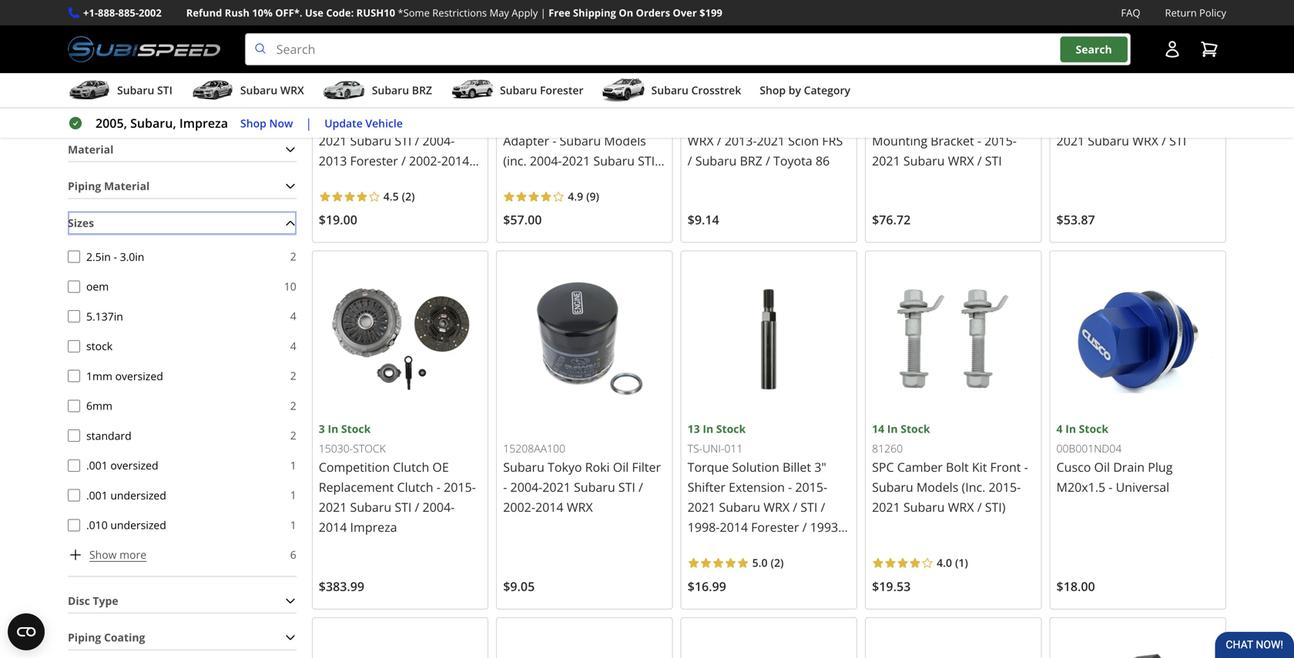 Task type: vqa. For each thing, say whether or not it's contained in the screenshot.


Task type: locate. For each thing, give the bounding box(es) containing it.
2 vertical spatial toyota
[[688, 600, 727, 616]]

refund rush 10% off*. use code: rush10 *some restrictions may apply | free shipping on orders over $199
[[186, 6, 723, 20]]

2002- down (inc.
[[503, 173, 535, 189]]

50 up hella on the right top
[[872, 55, 885, 70]]

type
[[93, 594, 118, 609]]

stock up the subaru forester
[[532, 55, 561, 70]]

undersized for .010 undersized
[[110, 518, 166, 533]]

50
[[319, 55, 331, 70], [503, 55, 516, 70], [872, 55, 885, 70]]

1 horizontal spatial scion
[[788, 133, 819, 149]]

15208aa100 subaru tokyo roki oil filter - 2004-2021 subaru sti / 2002-2014 wrx
[[503, 441, 661, 516]]

1 vertical spatial toyota
[[774, 153, 813, 169]]

0 vertical spatial undersized
[[110, 488, 166, 503]]

2021 inside 15208aa100 subaru tokyo roki oil filter - 2004-2021 subaru sti / 2002-2014 wrx
[[543, 479, 571, 496]]

12 in stock 44022aa123 subaru / toyota oem donut gasket - 2015-2021 subaru wrx / 2013-2021 scion frs / subaru brz / toyota 86
[[688, 55, 849, 169]]

downpipe down a subaru brz thumbnail image on the left of page
[[319, 112, 377, 129]]

( for 2002-
[[586, 189, 590, 204]]

1 50 from the left
[[319, 55, 331, 70]]

2 vertical spatial forester
[[751, 519, 799, 536]]

front
[[991, 459, 1021, 476]]

subaru crosstrek button
[[602, 76, 741, 107]]

subaru down camber
[[904, 499, 945, 516]]

material button
[[68, 138, 296, 162]]

subaru down the donut
[[801, 112, 843, 129]]

$9.05
[[503, 579, 535, 595]]

universal
[[1116, 479, 1170, 496]]

spc
[[872, 459, 894, 476]]

forester up 5.0 ( 2 )
[[751, 519, 799, 536]]

4 for 5.137in
[[290, 309, 296, 324]]

( right 4.5
[[402, 189, 405, 204]]

2 piping from the top
[[68, 631, 101, 645]]

subaru up shop now
[[240, 83, 278, 98]]

0 horizontal spatial to
[[435, 92, 447, 109]]

shop left 'now'
[[240, 116, 267, 130]]

5.137in button
[[68, 311, 80, 323]]

2 oil from the left
[[1095, 459, 1110, 476]]

0 vertical spatial 2013-
[[725, 133, 757, 149]]

-
[[423, 112, 427, 129], [731, 112, 734, 129], [1168, 112, 1172, 129], [553, 132, 557, 149], [978, 132, 982, 149], [114, 249, 117, 264], [1025, 459, 1028, 476], [437, 479, 441, 496], [503, 479, 507, 496], [788, 479, 792, 496], [1109, 479, 1113, 496]]

15208aa100
[[503, 441, 566, 456]]

toyota left the oem
[[740, 92, 779, 109]]

filter
[[632, 459, 661, 476]]

in inside 4 in stock 00b001nd04 cusco oil drain plug m20x1.5 - universal
[[1066, 422, 1076, 437]]

- right 2.5in
[[114, 249, 117, 264]]

subaru up wrx)
[[594, 153, 635, 169]]

( right 4.9
[[586, 189, 590, 204]]

1 gasket from the left
[[381, 112, 420, 129]]

2 grimmspeed from the left
[[503, 92, 579, 109]]

4.0
[[937, 556, 952, 571]]

stock up stock
[[341, 422, 371, 437]]

2013- up 2020 on the bottom of page
[[777, 539, 809, 556]]

.001 undersized button
[[68, 490, 80, 502]]

0 vertical spatial material
[[68, 142, 114, 157]]

.001 right .001 undersized button
[[86, 488, 108, 503]]

| right 'now'
[[305, 115, 312, 131]]

0 horizontal spatial shop
[[240, 116, 267, 130]]

1mm
[[86, 369, 112, 384]]

2013- down crosstrek
[[725, 133, 757, 149]]

2015- down "front"
[[989, 479, 1021, 496]]

oversized up .001 undersized
[[110, 458, 158, 473]]

0 vertical spatial oversized
[[115, 369, 163, 384]]

button image
[[1163, 40, 1182, 59]]

- down turbo
[[423, 112, 427, 129]]

- inside 50 in stock 028001 grimmspeed turbo to downpipe gasket - 2015- 2021 subaru sti / 2004- 2013 forester / 2002-2014 impreza
[[423, 112, 427, 129]]

2002-
[[409, 153, 441, 169], [503, 173, 535, 189], [503, 499, 535, 516]]

- down steel
[[1168, 112, 1172, 129]]

2004- down 15208aa100
[[510, 479, 543, 496]]

5.137in
[[86, 309, 123, 324]]

+1-
[[83, 6, 98, 20]]

in for torque solution billet 3" shifter extension - 2015- 2021 subaru wrx / sti / 1998-2014 forester / 1993- 2014 impreza / 2013-2016 scion fr-s / 2013-2020 subaru brz / 2017-2019 toyota 86
[[703, 422, 714, 437]]

0 vertical spatial toyota
[[740, 92, 779, 109]]

1 vertical spatial scion
[[688, 560, 719, 576]]

wrx inside 14 in stock 81260 spc camber bolt kit front - subaru models (inc. 2015- 2021 subaru wrx / sti)
[[948, 499, 974, 516]]

stock
[[353, 441, 386, 456]]

2013
[[319, 153, 347, 169]]

wrx up 'now'
[[280, 83, 304, 98]]

in inside the 50 in stock 077046 grimmspeed stock downpipe to 3inch exhaust adapter - subaru models (inc. 2004-2021 subaru sti / 2002-2014 wrx)
[[518, 55, 529, 70]]

stock inside 13 in stock ts-uni-011 torque solution billet 3" shifter extension - 2015- 2021 subaru wrx / sti / 1998-2014 forester / 1993- 2014 impreza / 2013-2016 scion fr-s / 2013-2020 subaru brz / 2017-2019 toyota 86
[[716, 422, 746, 437]]

0 vertical spatial piping
[[68, 179, 101, 193]]

impreza down replacement in the left of the page
[[350, 519, 397, 536]]

2014
[[441, 153, 469, 169], [535, 173, 564, 189], [535, 499, 564, 516], [319, 519, 347, 536], [720, 519, 748, 536], [688, 539, 716, 556]]

50 in stock 028001 grimmspeed turbo to downpipe gasket - 2015- 2021 subaru sti / 2004- 2013 forester / 2002-2014 impreza
[[319, 55, 469, 189]]

3"
[[815, 459, 827, 476]]

torque solution turbo oil feed line kit - 2015-2021 subaru sti / 1998-2013 forester / 1993-2014 impreza image
[[688, 625, 851, 659]]

stock inside 50 in stock 028001 grimmspeed turbo to downpipe gasket - 2015- 2021 subaru sti / 2004- 2013 forester / 2002-2014 impreza
[[347, 55, 377, 70]]

0 vertical spatial 86
[[816, 153, 830, 169]]

1 horizontal spatial models
[[917, 479, 959, 496]]

3inch
[[580, 112, 611, 129]]

/ inside 14 in stock 81260 spc camber bolt kit front - subaru models (inc. 2015- 2021 subaru wrx / sti)
[[978, 499, 982, 516]]

grimmspeed inside 50 in stock 028001 grimmspeed turbo to downpipe gasket - 2015- 2021 subaru sti / 2004- 2013 forester / 2002-2014 impreza
[[319, 92, 394, 109]]

0 vertical spatial 2002-
[[409, 153, 441, 169]]

2013- up 2017-
[[757, 560, 790, 576]]

2 vertical spatial 4
[[1057, 422, 1063, 437]]

subaru up vehicle
[[372, 83, 409, 98]]

50 inside 50 in stock 028001 grimmspeed turbo to downpipe gasket - 2015- 2021 subaru sti / 2004- 2013 forester / 2002-2014 impreza
[[319, 55, 331, 70]]

stock inside 14 in stock 81260 spc camber bolt kit front - subaru models (inc. 2015- 2021 subaru wrx / sti)
[[901, 422, 930, 437]]

gasket down turbo
[[381, 112, 420, 129]]

2002- up 4.5 ( 2 ) in the top of the page
[[409, 153, 441, 169]]

$199
[[700, 6, 723, 20]]

subaru down the lines
[[1088, 133, 1130, 149]]

stoptech
[[1057, 92, 1110, 109]]

oversized for 1mm oversized
[[115, 369, 163, 384]]

oil
[[613, 459, 629, 476], [1095, 459, 1110, 476]]

- down crosstrek
[[731, 112, 734, 129]]

2 vertical spatial 2002-
[[503, 499, 535, 516]]

grimmspeed for downpipe
[[319, 92, 394, 109]]

toyota down the oem
[[774, 153, 813, 169]]

material
[[68, 142, 114, 157], [104, 179, 150, 193]]

1 horizontal spatial downpipe
[[503, 112, 562, 129]]

$57.00
[[503, 212, 542, 228]]

in inside 13 in stock ts-uni-011 torque solution billet 3" shifter extension - 2015- 2021 subaru wrx / sti / 1998-2014 forester / 1993- 2014 impreza / 2013-2016 scion fr-s / 2013-2020 subaru brz / 2017-2019 toyota 86
[[703, 422, 714, 437]]

2014 left 4.9
[[535, 173, 564, 189]]

14 in stock 81260 spc camber bolt kit front - subaru models (inc. 2015- 2021 subaru wrx / sti)
[[872, 422, 1028, 516]]

2.5in
[[86, 249, 111, 264]]

ts-
[[688, 441, 703, 456]]

material inside dropdown button
[[104, 179, 150, 193]]

- inside 'stoptech stainless steel brake lines (front) - 2015- 2021 subaru wrx / sti'
[[1168, 112, 1172, 129]]

2017-
[[766, 580, 798, 596]]

2 gasket from the left
[[688, 112, 727, 129]]

impreza
[[179, 115, 228, 131], [319, 173, 366, 189], [350, 519, 397, 536], [719, 539, 766, 556]]

86 down the frs
[[816, 153, 830, 169]]

0 vertical spatial clutch
[[393, 459, 429, 476]]

12
[[688, 55, 700, 70]]

stock up the 44022aa123
[[716, 55, 746, 70]]

impreza up s
[[719, 539, 766, 556]]

2015- inside 50 in stock 028001 grimmspeed turbo to downpipe gasket - 2015- 2021 subaru sti / 2004- 2013 forester / 2002-2014 impreza
[[430, 112, 463, 129]]

|
[[541, 6, 546, 20], [305, 115, 312, 131]]

2021 inside 13 in stock ts-uni-011 torque solution billet 3" shifter extension - 2015- 2021 subaru wrx / sti / 1998-2014 forester / 1993- 2014 impreza / 2013-2016 scion fr-s / 2013-2020 subaru brz / 2017-2019 toyota 86
[[688, 499, 716, 516]]

subaru down replacement in the left of the page
[[350, 499, 392, 516]]

1 vertical spatial brz
[[740, 153, 763, 169]]

1 vertical spatial 4
[[290, 339, 296, 354]]

stainless
[[1113, 92, 1164, 109]]

0 vertical spatial to
[[435, 92, 447, 109]]

subaru inside 'dropdown button'
[[240, 83, 278, 98]]

2015- inside 'stoptech stainless steel brake lines (front) - 2015- 2021 subaru wrx / sti'
[[1175, 112, 1207, 129]]

2 vertical spatial brz
[[732, 580, 755, 596]]

50 inside the 50 in stock 077046 grimmspeed stock downpipe to 3inch exhaust adapter - subaru models (inc. 2004-2021 subaru sti / 2002-2014 wrx)
[[503, 55, 516, 70]]

in right 14
[[887, 422, 898, 437]]

in inside 3 in stock 15030-stock competition clutch oe replacement clutch - 2015- 2021 subaru sti / 2004- 2014 impreza
[[328, 422, 338, 437]]

forester inside 13 in stock ts-uni-011 torque solution billet 3" shifter extension - 2015- 2021 subaru wrx / sti / 1998-2014 forester / 1993- 2014 impreza / 2013-2016 scion fr-s / 2013-2020 subaru brz / 2017-2019 toyota 86
[[751, 519, 799, 536]]

13 in stock ts-uni-011 torque solution billet 3" shifter extension - 2015- 2021 subaru wrx / sti / 1998-2014 forester / 1993- 2014 impreza / 2013-2016 scion fr-s / 2013-2020 subaru brz / 2017-2019 toyota 86
[[688, 422, 842, 616]]

wrx down extension
[[764, 499, 790, 516]]

oil right roki
[[613, 459, 629, 476]]

subaru down the update vehicle button
[[350, 132, 392, 149]]

$383.99
[[319, 579, 365, 595]]

1 horizontal spatial gasket
[[688, 112, 727, 129]]

- down billet
[[788, 479, 792, 496]]

1 vertical spatial oversized
[[110, 458, 158, 473]]

0 horizontal spatial oil
[[613, 459, 629, 476]]

in inside 50 in stock 028001 grimmspeed turbo to downpipe gasket - 2015- 2021 subaru sti / 2004- 2013 forester / 2002-2014 impreza
[[334, 55, 345, 70]]

2004- inside the 50 in stock 077046 grimmspeed stock downpipe to 3inch exhaust adapter - subaru models (inc. 2004-2021 subaru sti / 2002-2014 wrx)
[[530, 153, 562, 169]]

1 horizontal spatial shop
[[760, 83, 786, 98]]

1 piping from the top
[[68, 179, 101, 193]]

2 horizontal spatial 50
[[872, 55, 885, 70]]

1 .001 from the top
[[86, 458, 108, 473]]

( right 5.0
[[771, 556, 774, 571]]

0 vertical spatial brz
[[412, 83, 432, 98]]

1 vertical spatial piping
[[68, 631, 101, 645]]

to left the 3inch
[[565, 112, 577, 129]]

stock up 00b001nd04
[[1079, 422, 1109, 437]]

1 oil from the left
[[613, 459, 629, 476]]

0 vertical spatial scion
[[788, 133, 819, 149]]

1 horizontal spatial |
[[541, 6, 546, 20]]

scion inside 12 in stock 44022aa123 subaru / toyota oem donut gasket - 2015-2021 subaru wrx / 2013-2021 scion frs / subaru brz / toyota 86
[[788, 133, 819, 149]]

clutch left "oe"
[[393, 459, 429, 476]]

6mm button
[[68, 400, 80, 412]]

oem button
[[68, 281, 80, 293]]

0 horizontal spatial gasket
[[381, 112, 420, 129]]

.001 for .001 oversized
[[86, 458, 108, 473]]

(
[[402, 189, 405, 204], [586, 189, 590, 204], [771, 556, 774, 571], [955, 556, 959, 571]]

2014 inside 50 in stock 028001 grimmspeed turbo to downpipe gasket - 2015- 2021 subaru sti / 2004- 2013 forester / 2002-2014 impreza
[[441, 153, 469, 169]]

2015- down "oe"
[[444, 479, 476, 496]]

sti
[[157, 83, 172, 98], [395, 132, 412, 149], [1170, 133, 1187, 149], [638, 153, 655, 169], [985, 153, 1002, 169], [619, 479, 636, 496], [395, 499, 412, 516], [801, 499, 818, 516]]

wrx down subaru crosstrek
[[688, 133, 714, 149]]

wrx down bracket
[[948, 153, 974, 169]]

brz inside 12 in stock 44022aa123 subaru / toyota oem donut gasket - 2015-2021 subaru wrx / 2013-2021 scion frs / subaru brz / toyota 86
[[740, 153, 763, 169]]

3.0in
[[120, 249, 144, 264]]

| left free
[[541, 6, 546, 20]]

2 .001 from the top
[[86, 488, 108, 503]]

0 horizontal spatial models
[[604, 132, 646, 149]]

in for competition clutch oe replacement clutch - 2015- 2021 subaru sti / 2004- 2014 impreza
[[328, 422, 338, 437]]

models
[[604, 132, 646, 149], [917, 479, 959, 496]]

shop now link
[[240, 115, 293, 132]]

shop now
[[240, 116, 293, 130]]

gasket
[[381, 112, 420, 129], [688, 112, 727, 129]]

0 vertical spatial shop
[[760, 83, 786, 98]]

grimmspeed inside the 50 in stock 077046 grimmspeed stock downpipe to 3inch exhaust adapter - subaru models (inc. 2004-2021 subaru sti / 2002-2014 wrx)
[[503, 92, 579, 109]]

0 horizontal spatial scion
[[688, 560, 719, 576]]

2002- inside 15208aa100 subaru tokyo roki oil filter - 2004-2021 subaru sti / 2002-2014 wrx
[[503, 499, 535, 516]]

0 horizontal spatial grimmspeed
[[319, 92, 394, 109]]

1 vertical spatial |
[[305, 115, 312, 131]]

in
[[334, 55, 345, 70], [518, 55, 529, 70], [887, 55, 898, 70], [703, 55, 714, 70], [328, 422, 338, 437], [887, 422, 898, 437], [703, 422, 714, 437], [1066, 422, 1076, 437]]

/ inside 'stoptech stainless steel brake lines (front) - 2015- 2021 subaru wrx / sti'
[[1162, 133, 1167, 149]]

$18.00
[[1057, 579, 1095, 595]]

sti inside 3 in stock 15030-stock competition clutch oe replacement clutch - 2015- 2021 subaru sti / 2004- 2014 impreza
[[395, 499, 412, 516]]

a subaru forester thumbnail image image
[[451, 79, 494, 102]]

1 horizontal spatial oil
[[1095, 459, 1110, 476]]

scion up $16.99
[[688, 560, 719, 576]]

1 vertical spatial undersized
[[110, 518, 166, 533]]

gasket down crosstrek
[[688, 112, 727, 129]]

show
[[89, 548, 117, 563]]

in right 12
[[703, 55, 714, 70]]

2 downpipe from the left
[[503, 112, 562, 129]]

1 horizontal spatial to
[[565, 112, 577, 129]]

stock button
[[68, 340, 80, 353]]

billet
[[783, 459, 811, 476]]

stock up 011
[[716, 422, 746, 437]]

) left 2020 on the bottom of page
[[781, 556, 784, 571]]

coating
[[104, 631, 145, 645]]

stoptech stainless steel brake lines (front) - 2015-2021 subaru wrx / sti image
[[1057, 0, 1220, 54]]

1 downpipe from the left
[[319, 112, 377, 129]]

- right m20x1.5
[[1109, 479, 1113, 496]]

1 horizontal spatial grimmspeed
[[503, 92, 579, 109]]

stock inside 3 in stock 15030-stock competition clutch oe replacement clutch - 2015- 2021 subaru sti / 2004- 2014 impreza
[[341, 422, 371, 437]]

subaru forester
[[500, 83, 584, 98]]

0 horizontal spatial 86
[[730, 600, 744, 616]]

oversized for .001 oversized
[[110, 458, 158, 473]]

1 grimmspeed from the left
[[319, 92, 394, 109]]

2014 left (inc.
[[441, 153, 469, 169]]

2 undersized from the top
[[110, 518, 166, 533]]

/ inside 3 in stock 15030-stock competition clutch oe replacement clutch - 2015- 2021 subaru sti / 2004- 2014 impreza
[[415, 499, 419, 516]]

1 horizontal spatial 50
[[503, 55, 516, 70]]

1 vertical spatial 86
[[730, 600, 744, 616]]

forester up the 3inch
[[540, 83, 584, 98]]

0 vertical spatial 4
[[290, 309, 296, 324]]

)
[[412, 189, 415, 204], [596, 189, 599, 204], [781, 556, 784, 571], [965, 556, 968, 571]]

2021 inside 50 in stock 028001 grimmspeed turbo to downpipe gasket - 2015- 2021 subaru sti / 2004- 2013 forester / 2002-2014 impreza
[[319, 132, 347, 149]]

oversized right 1mm
[[115, 369, 163, 384]]

1 vertical spatial to
[[565, 112, 577, 129]]

sti inside 15208aa100 subaru tokyo roki oil filter - 2004-2021 subaru sti / 2002-2014 wrx
[[619, 479, 636, 496]]

2013-
[[725, 133, 757, 149], [777, 539, 809, 556], [757, 560, 790, 576]]

1 vertical spatial forester
[[350, 153, 398, 169]]

impreza inside 13 in stock ts-uni-011 torque solution billet 3" shifter extension - 2015- 2021 subaru wrx / sti / 1998-2014 forester / 1993- 2014 impreza / 2013-2016 scion fr-s / 2013-2020 subaru brz / 2017-2019 toyota 86
[[719, 539, 766, 556]]

2 vertical spatial 2013-
[[757, 560, 790, 576]]

apply
[[512, 6, 538, 20]]

2 50 from the left
[[503, 55, 516, 70]]

+1-888-885-2002 link
[[83, 5, 162, 21]]

stock inside 4 in stock 00b001nd04 cusco oil drain plug m20x1.5 - universal
[[1079, 422, 1109, 437]]

subaru wrx
[[240, 83, 304, 98]]

subaru down fr-
[[688, 580, 729, 596]]

2015- down steel
[[1175, 112, 1207, 129]]

1 vertical spatial models
[[917, 479, 959, 496]]

sti inside the 50 in stock 077046 grimmspeed stock downpipe to 3inch exhaust adapter - subaru models (inc. 2004-2021 subaru sti / 2002-2014 wrx)
[[638, 153, 655, 169]]

spc camber bolt kit front - subaru models (inc. 2015-2021 subaru wrx / sti) image
[[872, 258, 1035, 421]]

shop inside dropdown button
[[760, 83, 786, 98]]

50 up 028001
[[319, 55, 331, 70]]

2021 inside hella horns with grimmspeed brotie mounting bracket  - 2015- 2021 subaru wrx / sti
[[872, 153, 901, 169]]

piping coating
[[68, 631, 145, 645]]

in for subaru / toyota oem donut gasket - 2015-2021 subaru wrx / 2013-2021 scion frs / subaru brz / toyota 86
[[703, 55, 714, 70]]

0 horizontal spatial 50
[[319, 55, 331, 70]]

to inside the 50 in stock 077046 grimmspeed stock downpipe to 3inch exhaust adapter - subaru models (inc. 2004-2021 subaru sti / 2002-2014 wrx)
[[565, 112, 577, 129]]

grimmspeed
[[319, 92, 394, 109], [503, 92, 579, 109]]

subaru inside dropdown button
[[651, 83, 689, 98]]

- inside hella horns with grimmspeed brotie mounting bracket  - 2015- 2021 subaru wrx / sti
[[978, 132, 982, 149]]

0 vertical spatial .001
[[86, 458, 108, 473]]

1 vertical spatial 2002-
[[503, 173, 535, 189]]

oil down 00b001nd04
[[1095, 459, 1110, 476]]

subaru down mounting at the right of the page
[[904, 153, 945, 169]]

$19.00
[[319, 212, 357, 228]]

2004- down adapter
[[530, 153, 562, 169]]

$76.72
[[872, 212, 911, 228]]

a subaru crosstrek thumbnail image image
[[602, 79, 645, 102]]

) for 2014
[[412, 189, 415, 204]]

stock
[[347, 55, 377, 70], [532, 55, 561, 70], [901, 55, 930, 70], [716, 55, 746, 70], [582, 92, 613, 109], [341, 422, 371, 437], [901, 422, 930, 437], [716, 422, 746, 437], [1079, 422, 1109, 437]]

subaru right a subaru forester thumbnail image
[[500, 83, 537, 98]]

- right "front"
[[1025, 459, 1028, 476]]

0 vertical spatial models
[[604, 132, 646, 149]]

stock for grimmspeed turbo to downpipe gasket - 2015- 2021 subaru sti / 2004- 2013 forester / 2002-2014 impreza
[[347, 55, 377, 70]]

2 horizontal spatial forester
[[751, 519, 799, 536]]

86
[[816, 153, 830, 169], [730, 600, 744, 616]]

2002- inside 50 in stock 028001 grimmspeed turbo to downpipe gasket - 2015- 2021 subaru sti / 2004- 2013 forester / 2002-2014 impreza
[[409, 153, 441, 169]]

scion
[[788, 133, 819, 149], [688, 560, 719, 576]]

1 horizontal spatial forester
[[540, 83, 584, 98]]

in right 13 at the right of page
[[703, 422, 714, 437]]

- right adapter
[[553, 132, 557, 149]]

oe
[[433, 459, 449, 476]]

) right 4.5
[[412, 189, 415, 204]]

subaru down roki
[[574, 479, 615, 496]]

1 vertical spatial shop
[[240, 116, 267, 130]]

/
[[732, 92, 737, 109], [415, 132, 419, 149], [717, 133, 722, 149], [1162, 133, 1167, 149], [401, 153, 406, 169], [658, 153, 663, 169], [978, 153, 982, 169], [688, 153, 692, 169], [766, 153, 770, 169], [639, 479, 643, 496], [415, 499, 419, 516], [978, 499, 982, 516], [793, 499, 798, 516], [821, 499, 825, 516], [803, 519, 807, 536], [769, 539, 774, 556], [750, 560, 754, 576], [758, 580, 763, 596]]

in inside 14 in stock 81260 spc camber bolt kit front - subaru models (inc. 2015- 2021 subaru wrx / sti)
[[887, 422, 898, 437]]

by
[[789, 83, 801, 98]]

stock for torque solution billet 3" shifter extension - 2015- 2021 subaru wrx / sti / 1998-2014 forester / 1993- 2014 impreza / 2013-2016 scion fr-s / 2013-2020 subaru brz / 2017-2019 toyota 86
[[716, 422, 746, 437]]

subaru inside 3 in stock 15030-stock competition clutch oe replacement clutch - 2015- 2021 subaru sti / 2004- 2014 impreza
[[350, 499, 392, 516]]

2015- down "3""
[[795, 479, 828, 496]]

10%
[[252, 6, 273, 20]]

uni-
[[703, 441, 725, 456]]

in up 028001
[[334, 55, 345, 70]]

restrictions
[[432, 6, 487, 20]]

stock for grimmspeed stock downpipe to 3inch exhaust adapter - subaru models (inc. 2004-2021 subaru sti / 2002-2014 wrx)
[[532, 55, 561, 70]]

undersized up more
[[110, 518, 166, 533]]

2004- inside 50 in stock 028001 grimmspeed turbo to downpipe gasket - 2015- 2021 subaru sti / 2004- 2013 forester / 2002-2014 impreza
[[423, 132, 455, 149]]

2004- down turbo
[[423, 132, 455, 149]]

in for spc camber bolt kit front - subaru models (inc. 2015- 2021 subaru wrx / sti)
[[887, 422, 898, 437]]

forester down the update vehicle button
[[350, 153, 398, 169]]

) right 4.9
[[596, 189, 599, 204]]

stock up 028001
[[347, 55, 377, 70]]

0 vertical spatial forester
[[540, 83, 584, 98]]

/ inside 15208aa100 subaru tokyo roki oil filter - 2004-2021 subaru sti / 2002-2014 wrx
[[639, 479, 643, 496]]

kit
[[972, 459, 987, 476]]

subaru inside 50 in stock 028001 grimmspeed turbo to downpipe gasket - 2015- 2021 subaru sti / 2004- 2013 forester / 2002-2014 impreza
[[350, 132, 392, 149]]

oil inside 4 in stock 00b001nd04 cusco oil drain plug m20x1.5 - universal
[[1095, 459, 1110, 476]]

- down "oe"
[[437, 479, 441, 496]]

2002
[[139, 6, 162, 20]]

0 horizontal spatial forester
[[350, 153, 398, 169]]

1 horizontal spatial 86
[[816, 153, 830, 169]]

sti inside 13 in stock ts-uni-011 torque solution billet 3" shifter extension - 2015- 2021 subaru wrx / sti / 1998-2014 forester / 1993- 2014 impreza / 2013-2016 scion fr-s / 2013-2020 subaru brz / 2017-2019 toyota 86
[[801, 499, 818, 516]]

2005, subaru, impreza
[[96, 115, 228, 131]]

+1-888-885-2002
[[83, 6, 162, 20]]

wrx inside 12 in stock 44022aa123 subaru / toyota oem donut gasket - 2015-2021 subaru wrx / 2013-2021 scion frs / subaru brz / toyota 86
[[688, 133, 714, 149]]

impreza down 2013
[[319, 173, 366, 189]]

grimmspeed stock downpipe to 3inch exhaust adapter - subaru models (inc. 2004-2021 subaru sti / 2002-2014 wrx) image
[[503, 0, 666, 54]]

search input field
[[245, 33, 1131, 66]]

2014 down 1998-
[[688, 539, 716, 556]]

subaru up $9.14
[[696, 153, 737, 169]]

0 horizontal spatial downpipe
[[319, 112, 377, 129]]

to right turbo
[[435, 92, 447, 109]]

brz inside dropdown button
[[412, 83, 432, 98]]

2015- down turbo
[[430, 112, 463, 129]]

brz
[[412, 83, 432, 98], [740, 153, 763, 169], [732, 580, 755, 596]]

sti inside hella horns with grimmspeed brotie mounting bracket  - 2015- 2021 subaru wrx / sti
[[985, 153, 1002, 169]]

2 for 6mm
[[290, 399, 296, 413]]

wrx down (front)
[[1133, 133, 1159, 149]]

2004- down "oe"
[[423, 499, 455, 516]]

piping up sizes
[[68, 179, 101, 193]]

6mm
[[86, 399, 112, 413]]

stock for subaru / toyota oem donut gasket - 2015-2021 subaru wrx / 2013-2021 scion frs / subaru brz / toyota 86
[[716, 55, 746, 70]]

1 vertical spatial material
[[104, 179, 150, 193]]

stock inside 12 in stock 44022aa123 subaru / toyota oem donut gasket - 2015-2021 subaru wrx / 2013-2021 scion frs / subaru brz / toyota 86
[[716, 55, 746, 70]]

1 vertical spatial .001
[[86, 488, 108, 503]]

subaru tokyo roki oil filter - 2004-2021 subaru sti / 2002-2014 wrx image
[[503, 258, 666, 421]]

grimmspeed down 077046
[[503, 92, 579, 109]]

clutch
[[393, 459, 429, 476], [397, 479, 433, 496]]

- down brotie
[[978, 132, 982, 149]]

piping inside dropdown button
[[68, 631, 101, 645]]

2019
[[798, 580, 826, 596]]

subaru / toyota oem donut  gasket - 2015-2021 subaru wrx / 2013-2021 scion frs / subaru brz / toyota 86 image
[[688, 0, 851, 54]]

stock up 81260
[[901, 422, 930, 437]]

shop for shop by category
[[760, 83, 786, 98]]

) for 2002-
[[596, 189, 599, 204]]

1 undersized from the top
[[110, 488, 166, 503]]

wrx
[[280, 83, 304, 98], [688, 133, 714, 149], [1133, 133, 1159, 149], [948, 153, 974, 169], [567, 499, 593, 516], [948, 499, 974, 516], [764, 499, 790, 516]]



Task type: describe. For each thing, give the bounding box(es) containing it.
50 in stock 077046 grimmspeed stock downpipe to 3inch exhaust adapter - subaru models (inc. 2004-2021 subaru sti / 2002-2014 wrx)
[[503, 55, 663, 189]]

.001 for .001 undersized
[[86, 488, 108, 503]]

subaru sti
[[117, 83, 172, 98]]

hella horns with grimmspeed brotie mounting bracket  - 2015- 2021 subaru wrx / sti
[[872, 92, 1017, 169]]

sti)
[[985, 499, 1006, 516]]

stock up horns
[[901, 55, 930, 70]]

to inside 50 in stock 028001 grimmspeed turbo to downpipe gasket - 2015- 2021 subaru sti / 2004- 2013 forester / 2002-2014 impreza
[[435, 92, 447, 109]]

category
[[804, 83, 851, 98]]

disc type button
[[68, 590, 296, 613]]

077046
[[503, 75, 540, 89]]

$19.53
[[872, 579, 911, 595]]

shop for shop now
[[240, 116, 267, 130]]

10
[[284, 279, 296, 294]]

undersized for .001 undersized
[[110, 488, 166, 503]]

subaru sti button
[[68, 76, 172, 107]]

a subaru brz thumbnail image image
[[323, 79, 366, 102]]

1mm oversized
[[86, 369, 163, 384]]

subaru down extension
[[719, 499, 761, 516]]

2.5in - 3.0in button
[[68, 251, 80, 263]]

.001 oversized button
[[68, 460, 80, 472]]

4.0 ( 1 )
[[937, 556, 968, 571]]

stock for competition clutch oe replacement clutch - 2015- 2021 subaru sti / 2004- 2014 impreza
[[341, 422, 371, 437]]

cusco oil drain plug m20x1.5 - universal image
[[1057, 258, 1220, 421]]

toyota inside 13 in stock ts-uni-011 torque solution billet 3" shifter extension - 2015- 2021 subaru wrx / sti / 1998-2014 forester / 1993- 2014 impreza / 2013-2016 scion fr-s / 2013-2020 subaru brz / 2017-2019 toyota 86
[[688, 600, 727, 616]]

forester inside 50 in stock 028001 grimmspeed turbo to downpipe gasket - 2015- 2021 subaru sti / 2004- 2013 forester / 2002-2014 impreza
[[350, 153, 398, 169]]

2004- inside 15208aa100 subaru tokyo roki oil filter - 2004-2021 subaru sti / 2002-2014 wrx
[[510, 479, 543, 496]]

brz inside 13 in stock ts-uni-011 torque solution billet 3" shifter extension - 2015- 2021 subaru wrx / sti / 1998-2014 forester / 1993- 2014 impreza / 2013-2016 scion fr-s / 2013-2020 subaru brz / 2017-2019 toyota 86
[[732, 580, 755, 596]]

now
[[269, 116, 293, 130]]

s
[[740, 560, 746, 576]]

gasket inside 12 in stock 44022aa123 subaru / toyota oem donut gasket - 2015-2021 subaru wrx / 2013-2021 scion frs / subaru brz / toyota 86
[[688, 112, 727, 129]]

13
[[688, 422, 700, 437]]

*some
[[398, 6, 430, 20]]

downpipe inside 50 in stock 028001 grimmspeed turbo to downpipe gasket - 2015- 2021 subaru sti / 2004- 2013 forester / 2002-2014 impreza
[[319, 112, 377, 129]]

oem
[[782, 92, 810, 109]]

2005,
[[96, 115, 127, 131]]

faq link
[[1121, 5, 1141, 21]]

- inside 14 in stock 81260 spc camber bolt kit front - subaru models (inc. 2015- 2021 subaru wrx / sti)
[[1025, 459, 1028, 476]]

2021 inside 3 in stock 15030-stock competition clutch oe replacement clutch - 2015- 2021 subaru sti / 2004- 2014 impreza
[[319, 499, 347, 516]]

86 inside 12 in stock 44022aa123 subaru / toyota oem donut gasket - 2015-2021 subaru wrx / 2013-2021 scion frs / subaru brz / toyota 86
[[816, 153, 830, 169]]

subaru down 15208aa100
[[503, 459, 545, 476]]

2004- inside 3 in stock 15030-stock competition clutch oe replacement clutch - 2015- 2021 subaru sti / 2004- 2014 impreza
[[423, 499, 455, 516]]

- inside 15208aa100 subaru tokyo roki oil filter - 2004-2021 subaru sti / 2002-2014 wrx
[[503, 479, 507, 496]]

1 vertical spatial clutch
[[397, 479, 433, 496]]

code:
[[326, 6, 354, 20]]

models inside the 50 in stock 077046 grimmspeed stock downpipe to 3inch exhaust adapter - subaru models (inc. 2004-2021 subaru sti / 2002-2014 wrx)
[[604, 132, 646, 149]]

$53.87
[[1057, 212, 1095, 228]]

2014 inside 15208aa100 subaru tokyo roki oil filter - 2004-2021 subaru sti / 2002-2014 wrx
[[535, 499, 564, 516]]

4.5
[[384, 189, 399, 204]]

1mm oversized button
[[68, 370, 80, 383]]

update vehicle
[[325, 116, 403, 130]]

lines
[[1093, 112, 1123, 129]]

subaru forester button
[[451, 76, 584, 107]]

in up hella on the right top
[[887, 55, 898, 70]]

2020
[[790, 560, 818, 576]]

6
[[290, 548, 296, 563]]

- inside 13 in stock ts-uni-011 torque solution billet 3" shifter extension - 2015- 2021 subaru wrx / sti / 1998-2014 forester / 1993- 2014 impreza / 2013-2016 scion fr-s / 2013-2020 subaru brz / 2017-2019 toyota 86
[[788, 479, 792, 496]]

sti inside 'stoptech stainless steel brake lines (front) - 2015- 2021 subaru wrx / sti'
[[1170, 133, 1187, 149]]

wrx inside 'dropdown button'
[[280, 83, 304, 98]]

disc
[[68, 594, 90, 609]]

subaru brz
[[372, 83, 432, 98]]

a subaru sti thumbnail image image
[[68, 79, 111, 102]]

shop by category
[[760, 83, 851, 98]]

028001
[[319, 75, 356, 89]]

return
[[1165, 6, 1197, 20]]

models inside 14 in stock 81260 spc camber bolt kit front - subaru models (inc. 2015- 2021 subaru wrx / sti)
[[917, 479, 959, 496]]

faq
[[1121, 6, 1141, 20]]

subaru down the 44022aa123
[[688, 92, 729, 109]]

2015- inside 3 in stock 15030-stock competition clutch oe replacement clutch - 2015- 2021 subaru sti / 2004- 2014 impreza
[[444, 479, 476, 496]]

( for 1998-
[[771, 556, 774, 571]]

hella horns with grimmspeed brotie mounting bracket  - 2015-2021 subaru wrx / sti image
[[872, 0, 1035, 54]]

14
[[872, 422, 885, 437]]

15030-
[[319, 441, 353, 456]]

use
[[305, 6, 324, 20]]

( right the 4.0
[[955, 556, 959, 571]]

.010 undersized button
[[68, 520, 80, 532]]

subaru down the 3inch
[[560, 132, 601, 149]]

2021 inside 14 in stock 81260 spc camber bolt kit front - subaru models (inc. 2015- 2021 subaru wrx / sti)
[[872, 499, 901, 516]]

piping for piping coating
[[68, 631, 101, 645]]

a subaru wrx thumbnail image image
[[191, 79, 234, 102]]

brotie
[[950, 112, 985, 129]]

wrx inside hella horns with grimmspeed brotie mounting bracket  - 2015- 2021 subaru wrx / sti
[[948, 153, 974, 169]]

86 inside 13 in stock ts-uni-011 torque solution billet 3" shifter extension - 2015- 2021 subaru wrx / sti / 1998-2014 forester / 1993- 2014 impreza / 2013-2016 scion fr-s / 2013-2020 subaru brz / 2017-2019 toyota 86
[[730, 600, 744, 616]]

- inside the 50 in stock 077046 grimmspeed stock downpipe to 3inch exhaust adapter - subaru models (inc. 2004-2021 subaru sti / 2002-2014 wrx)
[[553, 132, 557, 149]]

sti inside dropdown button
[[157, 83, 172, 98]]

refund
[[186, 6, 222, 20]]

impreza down a subaru wrx thumbnail image
[[179, 115, 228, 131]]

2 for 2.5in - 3.0in
[[290, 249, 296, 264]]

2021 inside 'stoptech stainless steel brake lines (front) - 2015- 2021 subaru wrx / sti'
[[1057, 133, 1085, 149]]

return policy
[[1165, 6, 1227, 20]]

turbo
[[398, 92, 432, 109]]

impreza inside 3 in stock 15030-stock competition clutch oe replacement clutch - 2015- 2021 subaru sti / 2004- 2014 impreza
[[350, 519, 397, 536]]

2021 inside the 50 in stock 077046 grimmspeed stock downpipe to 3inch exhaust adapter - subaru models (inc. 2004-2021 subaru sti / 2002-2014 wrx)
[[562, 153, 590, 169]]

50 for grimmspeed turbo to downpipe gasket - 2015- 2021 subaru sti / 2004- 2013 forester / 2002-2014 impreza
[[319, 55, 331, 70]]

2015- inside 12 in stock 44022aa123 subaru / toyota oem donut gasket - 2015-2021 subaru wrx / 2013-2021 scion frs / subaru brz / toyota 86
[[738, 112, 770, 129]]

subaru wrx button
[[191, 76, 304, 107]]

2014 inside 3 in stock 15030-stock competition clutch oe replacement clutch - 2015- 2021 subaru sti / 2004- 2014 impreza
[[319, 519, 347, 536]]

4 in stock 00b001nd04 cusco oil drain plug m20x1.5 - universal
[[1057, 422, 1173, 496]]

in for cusco oil drain plug m20x1.5 - universal
[[1066, 422, 1076, 437]]

in for grimmspeed turbo to downpipe gasket - 2015- 2021 subaru sti / 2004- 2013 forester / 2002-2014 impreza
[[334, 55, 345, 70]]

2013- inside 12 in stock 44022aa123 subaru / toyota oem donut gasket - 2015-2021 subaru wrx / 2013-2021 scion frs / subaru brz / toyota 86
[[725, 133, 757, 149]]

disc type
[[68, 594, 118, 609]]

2014 up fr-
[[720, 519, 748, 536]]

0 horizontal spatial |
[[305, 115, 312, 131]]

1 for .001 oversized
[[290, 458, 296, 473]]

3 50 from the left
[[872, 55, 885, 70]]

may
[[490, 6, 509, 20]]

more
[[120, 548, 147, 563]]

subaru up subaru,
[[117, 83, 154, 98]]

(front)
[[1126, 112, 1164, 129]]

) right the 4.0
[[965, 556, 968, 571]]

show more
[[89, 548, 147, 563]]

m20x1.5
[[1057, 479, 1106, 496]]

- inside 3 in stock 15030-stock competition clutch oe replacement clutch - 2015- 2021 subaru sti / 2004- 2014 impreza
[[437, 479, 441, 496]]

stock for spc camber bolt kit front - subaru models (inc. 2015- 2021 subaru wrx / sti)
[[901, 422, 930, 437]]

stock up the 3inch
[[582, 92, 613, 109]]

rush
[[225, 6, 250, 20]]

material inside dropdown button
[[68, 142, 114, 157]]

vehicle
[[366, 116, 403, 130]]

2016
[[809, 539, 837, 556]]

grimmspeed for to
[[503, 92, 579, 109]]

885-
[[118, 6, 139, 20]]

subaru down spc
[[872, 479, 914, 496]]

3
[[319, 422, 325, 437]]

4 for stock
[[290, 339, 296, 354]]

shipping
[[573, 6, 616, 20]]

piping coating button
[[68, 627, 296, 650]]

grimmspeed turbo to downpipe gasket - 2015-2021 subaru sti / 2004-2013 forester / 2002-2014 impreza image
[[319, 0, 482, 54]]

4.9
[[568, 189, 583, 204]]

2014 inside the 50 in stock 077046 grimmspeed stock downpipe to 3inch exhaust adapter - subaru models (inc. 2004-2021 subaru sti / 2002-2014 wrx)
[[535, 173, 564, 189]]

50 for grimmspeed stock downpipe to 3inch exhaust adapter - subaru models (inc. 2004-2021 subaru sti / 2002-2014 wrx)
[[503, 55, 516, 70]]

wrx inside 'stoptech stainless steel brake lines (front) - 2015- 2021 subaru wrx / sti'
[[1133, 133, 1159, 149]]

/ inside hella horns with grimmspeed brotie mounting bracket  - 2015- 2021 subaru wrx / sti
[[978, 153, 982, 169]]

subaru inside hella horns with grimmspeed brotie mounting bracket  - 2015- 2021 subaru wrx / sti
[[904, 153, 945, 169]]

2015- inside 14 in stock 81260 spc camber bolt kit front - subaru models (inc. 2015- 2021 subaru wrx / sti)
[[989, 479, 1021, 496]]

oil inside 15208aa100 subaru tokyo roki oil filter - 2004-2021 subaru sti / 2002-2014 wrx
[[613, 459, 629, 476]]

) for 1998-
[[781, 556, 784, 571]]

1 for .001 undersized
[[290, 488, 296, 503]]

grimmspeed
[[872, 112, 947, 129]]

- inside 4 in stock 00b001nd04 cusco oil drain plug m20x1.5 - universal
[[1109, 479, 1113, 496]]

standard button
[[68, 430, 80, 442]]

$16.99
[[688, 579, 726, 595]]

888-
[[98, 6, 118, 20]]

1 for .010 undersized
[[290, 518, 296, 533]]

competition
[[319, 459, 390, 476]]

44022aa123
[[688, 75, 750, 89]]

3 in stock 15030-stock competition clutch oe replacement clutch - 2015- 2021 subaru sti / 2004- 2014 impreza
[[319, 422, 476, 536]]

( for 2014
[[402, 189, 405, 204]]

sizes button
[[68, 211, 296, 235]]

torque
[[688, 459, 729, 476]]

impreza inside 50 in stock 028001 grimmspeed turbo to downpipe gasket - 2015- 2021 subaru sti / 2004- 2013 forester / 2002-2014 impreza
[[319, 173, 366, 189]]

2 for standard
[[290, 429, 296, 443]]

downpipe inside the 50 in stock 077046 grimmspeed stock downpipe to 3inch exhaust adapter - subaru models (inc. 2004-2021 subaru sti / 2002-2014 wrx)
[[503, 112, 562, 129]]

rush10
[[356, 6, 395, 20]]

steel
[[1167, 92, 1195, 109]]

bracket
[[931, 132, 974, 149]]

4 inside 4 in stock 00b001nd04 cusco oil drain plug m20x1.5 - universal
[[1057, 422, 1063, 437]]

free
[[549, 6, 571, 20]]

shifter
[[688, 479, 726, 496]]

wrx inside 13 in stock ts-uni-011 torque solution billet 3" shifter extension - 2015- 2021 subaru wrx / sti / 1998-2014 forester / 1993- 2014 impreza / 2013-2016 scion fr-s / 2013-2020 subaru brz / 2017-2019 toyota 86
[[764, 499, 790, 516]]

subaru inside 'stoptech stainless steel brake lines (front) - 2015- 2021 subaru wrx / sti'
[[1088, 133, 1130, 149]]

2002- inside the 50 in stock 077046 grimmspeed stock downpipe to 3inch exhaust adapter - subaru models (inc. 2004-2021 subaru sti / 2002-2014 wrx)
[[503, 173, 535, 189]]

2 for 1mm oversized
[[290, 369, 296, 383]]

fr-
[[722, 560, 740, 576]]

- inside 12 in stock 44022aa123 subaru / toyota oem donut gasket - 2015-2021 subaru wrx / 2013-2021 scion frs / subaru brz / toyota 86
[[731, 112, 734, 129]]

scion inside 13 in stock ts-uni-011 torque solution billet 3" shifter extension - 2015- 2021 subaru wrx / sti / 1998-2014 forester / 1993- 2014 impreza / 2013-2016 scion fr-s / 2013-2020 subaru brz / 2017-2019 toyota 86
[[688, 560, 719, 576]]

brake
[[1057, 112, 1090, 129]]

sti inside 50 in stock 028001 grimmspeed turbo to downpipe gasket - 2015- 2021 subaru sti / 2004- 2013 forester / 2002-2014 impreza
[[395, 132, 412, 149]]

wrx inside 15208aa100 subaru tokyo roki oil filter - 2004-2021 subaru sti / 2002-2014 wrx
[[567, 499, 593, 516]]

2015- inside hella horns with grimmspeed brotie mounting bracket  - 2015- 2021 subaru wrx / sti
[[985, 132, 1017, 149]]

orders
[[636, 6, 670, 20]]

return policy link
[[1165, 5, 1227, 21]]

0 vertical spatial |
[[541, 6, 546, 20]]

stock for cusco oil drain plug m20x1.5 - universal
[[1079, 422, 1109, 437]]

drain
[[1114, 459, 1145, 476]]

forester inside dropdown button
[[540, 83, 584, 98]]

exhaust
[[615, 112, 660, 129]]

2015- inside 13 in stock ts-uni-011 torque solution billet 3" shifter extension - 2015- 2021 subaru wrx / sti / 1998-2014 forester / 1993- 2014 impreza / 2013-2016 scion fr-s / 2013-2020 subaru brz / 2017-2019 toyota 86
[[795, 479, 828, 496]]

81260
[[872, 441, 903, 456]]

shop by category button
[[760, 76, 851, 107]]

plug
[[1148, 459, 1173, 476]]

piping for piping material
[[68, 179, 101, 193]]

torque solution billet 3" shifter extension - 2015-2021 subaru wrx / sti / 1998-2014 forester / 1993-2014 impreza / 2013-2016 scion fr-s / 2013-2020 subaru brz / 2017-2019 toyota 86 image
[[688, 258, 851, 421]]

open widget image
[[8, 614, 45, 651]]

(inc.
[[962, 479, 986, 496]]

in for grimmspeed stock downpipe to 3inch exhaust adapter - subaru models (inc. 2004-2021 subaru sti / 2002-2014 wrx)
[[518, 55, 529, 70]]

gasket inside 50 in stock 028001 grimmspeed turbo to downpipe gasket - 2015- 2021 subaru sti / 2004- 2013 forester / 2002-2014 impreza
[[381, 112, 420, 129]]

/ inside the 50 in stock 077046 grimmspeed stock downpipe to 3inch exhaust adapter - subaru models (inc. 2004-2021 subaru sti / 2002-2014 wrx)
[[658, 153, 663, 169]]

subaru inside dropdown button
[[500, 83, 537, 98]]

grimmspeed turbo heat shield v2 ceramic coated - 2015-2021 subaru sti / 2004-2008 forester / 2002-2014 impreza image
[[1057, 625, 1220, 659]]

1 vertical spatial 2013-
[[777, 539, 809, 556]]

with
[[943, 92, 967, 109]]

subispeed logo image
[[68, 33, 220, 66]]

competition clutch oe replacement clutch - 2015-2021 subaru sti / 2004-2014 impreza image
[[319, 258, 482, 421]]



